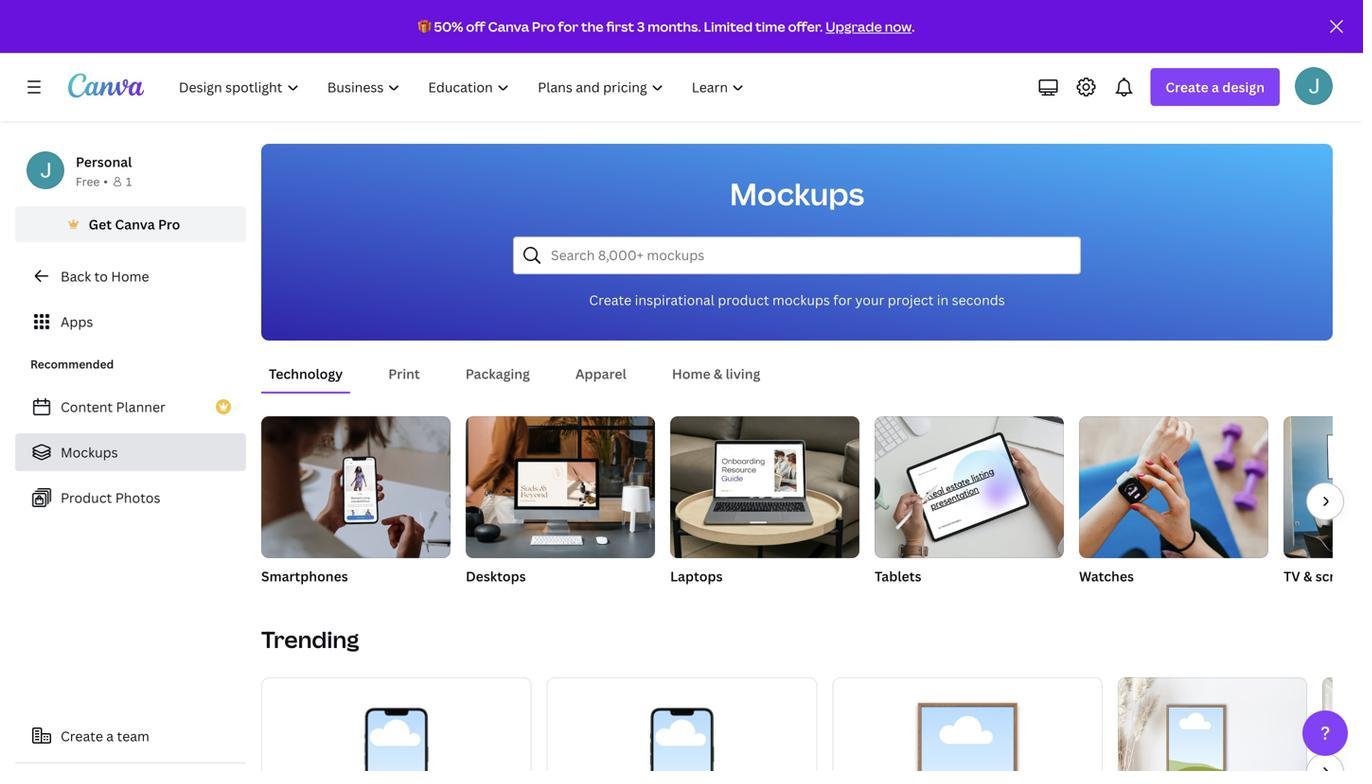 Task type: locate. For each thing, give the bounding box(es) containing it.
john smith image
[[1295, 67, 1333, 105]]

a inside create a design dropdown button
[[1212, 78, 1220, 96]]

tv & screens
[[1284, 568, 1364, 586]]

0 vertical spatial create
[[1166, 78, 1209, 96]]

1 vertical spatial canva
[[115, 215, 155, 233]]

team
[[117, 728, 150, 746]]

first
[[607, 18, 634, 36]]

apps link
[[15, 303, 246, 341]]

a inside create a team button
[[106, 728, 114, 746]]

planner
[[116, 398, 166, 416]]

1 horizontal spatial for
[[834, 291, 852, 309]]

apparel button
[[568, 356, 634, 392]]

1 horizontal spatial pro
[[532, 18, 555, 36]]

create inspirational product mockups for your project in seconds
[[589, 291, 1005, 309]]

0 horizontal spatial mockups
[[61, 444, 118, 462]]

get
[[89, 215, 112, 233]]

0 horizontal spatial create
[[61, 728, 103, 746]]

& for screens
[[1304, 568, 1313, 586]]

create
[[1166, 78, 1209, 96], [589, 291, 632, 309], [61, 728, 103, 746]]

create inside dropdown button
[[1166, 78, 1209, 96]]

tv & screens group
[[1284, 417, 1364, 587]]

4 group from the left
[[875, 417, 1064, 559]]

a left team
[[106, 728, 114, 746]]

1 group from the left
[[261, 417, 451, 559]]

product photos link
[[15, 479, 246, 517]]

list
[[15, 388, 246, 517]]

for left your on the top
[[834, 291, 852, 309]]

group for desktops
[[466, 417, 655, 559]]

2 horizontal spatial create
[[1166, 78, 1209, 96]]

upgrade now button
[[826, 18, 912, 36]]

months.
[[648, 18, 701, 36]]

group
[[261, 417, 451, 559], [466, 417, 655, 559], [670, 417, 860, 559], [875, 417, 1064, 559], [1080, 417, 1269, 559]]

top level navigation element
[[167, 68, 761, 106]]

laptops
[[670, 568, 723, 586]]

0 vertical spatial &
[[714, 365, 723, 383]]

create a design
[[1166, 78, 1265, 96]]

create for create inspirational product mockups for your project in seconds
[[589, 291, 632, 309]]

free
[[76, 174, 100, 189]]

0 vertical spatial canva
[[488, 18, 529, 36]]

canva right the get
[[115, 215, 155, 233]]

mockups up label search field
[[730, 173, 865, 214]]

apparel
[[576, 365, 627, 383]]

home left living
[[672, 365, 711, 383]]

print
[[389, 365, 420, 383]]

technology
[[269, 365, 343, 383]]

mockups down content on the left bottom
[[61, 444, 118, 462]]

1 vertical spatial &
[[1304, 568, 1313, 586]]

group for watches
[[1080, 417, 1269, 559]]

2 group from the left
[[466, 417, 655, 559]]

canva inside button
[[115, 215, 155, 233]]

create left inspirational
[[589, 291, 632, 309]]

0 vertical spatial for
[[558, 18, 579, 36]]

50%
[[434, 18, 463, 36]]

Label search field
[[551, 238, 1069, 274]]

mockups
[[730, 173, 865, 214], [61, 444, 118, 462]]

1 vertical spatial pro
[[158, 215, 180, 233]]

pro
[[532, 18, 555, 36], [158, 215, 180, 233]]

1 horizontal spatial create
[[589, 291, 632, 309]]

create a design button
[[1151, 68, 1280, 106]]

for
[[558, 18, 579, 36], [834, 291, 852, 309]]

print button
[[381, 356, 428, 392]]

a for design
[[1212, 78, 1220, 96]]

1 vertical spatial a
[[106, 728, 114, 746]]

canva
[[488, 18, 529, 36], [115, 215, 155, 233]]

& left living
[[714, 365, 723, 383]]

1 vertical spatial create
[[589, 291, 632, 309]]

0 horizontal spatial a
[[106, 728, 114, 746]]

create left team
[[61, 728, 103, 746]]

& inside tv & screens group
[[1304, 568, 1313, 586]]

apps
[[61, 313, 93, 331]]

seconds
[[952, 291, 1005, 309]]

a
[[1212, 78, 1220, 96], [106, 728, 114, 746]]

3
[[637, 18, 645, 36]]

packaging button
[[458, 356, 538, 392]]

& for living
[[714, 365, 723, 383]]

create a team button
[[15, 718, 246, 756]]

back
[[61, 268, 91, 286]]

& right tv
[[1304, 568, 1313, 586]]

1 horizontal spatial home
[[672, 365, 711, 383]]

1 horizontal spatial a
[[1212, 78, 1220, 96]]

0 horizontal spatial pro
[[158, 215, 180, 233]]

0 horizontal spatial canva
[[115, 215, 155, 233]]

a for team
[[106, 728, 114, 746]]

1 vertical spatial mockups
[[61, 444, 118, 462]]

trending
[[261, 625, 359, 655]]

create inside button
[[61, 728, 103, 746]]

home right to
[[111, 268, 149, 286]]

0 vertical spatial pro
[[532, 18, 555, 36]]

0 horizontal spatial home
[[111, 268, 149, 286]]

0 vertical spatial a
[[1212, 78, 1220, 96]]

1 horizontal spatial &
[[1304, 568, 1313, 586]]

pro up back to home link on the left top of the page
[[158, 215, 180, 233]]

1 vertical spatial home
[[672, 365, 711, 383]]

pro left the
[[532, 18, 555, 36]]

personal
[[76, 153, 132, 171]]

2 vertical spatial create
[[61, 728, 103, 746]]

canva right off
[[488, 18, 529, 36]]

smartphones group
[[261, 417, 451, 587]]

design
[[1223, 78, 1265, 96]]

product
[[61, 489, 112, 507]]

time
[[756, 18, 786, 36]]

🎁 50% off canva pro for the first 3 months. limited time offer. upgrade now .
[[418, 18, 915, 36]]

a left design
[[1212, 78, 1220, 96]]

group for tablets
[[875, 417, 1064, 559]]

smartphones
[[261, 568, 348, 586]]

5 group from the left
[[1080, 417, 1269, 559]]

for left the
[[558, 18, 579, 36]]

0 vertical spatial mockups
[[730, 173, 865, 214]]

watches group
[[1080, 417, 1269, 587]]

create left design
[[1166, 78, 1209, 96]]

now
[[885, 18, 912, 36]]

1
[[126, 174, 132, 189]]

0 horizontal spatial &
[[714, 365, 723, 383]]

& inside home & living button
[[714, 365, 723, 383]]

1 vertical spatial for
[[834, 291, 852, 309]]

home
[[111, 268, 149, 286], [672, 365, 711, 383]]

desktops
[[466, 568, 526, 586]]

3 group from the left
[[670, 417, 860, 559]]

laptops group
[[670, 417, 860, 587]]

&
[[714, 365, 723, 383], [1304, 568, 1313, 586]]

technology button
[[261, 356, 351, 392]]



Task type: vqa. For each thing, say whether or not it's contained in the screenshot.
create for Create inspirational product mockups for your project in seconds
yes



Task type: describe. For each thing, give the bounding box(es) containing it.
screens
[[1316, 568, 1364, 586]]

tablets group
[[875, 417, 1064, 587]]

create for create a team
[[61, 728, 103, 746]]

0 horizontal spatial for
[[558, 18, 579, 36]]

mockups link
[[15, 434, 246, 472]]

your
[[856, 291, 885, 309]]

to
[[94, 268, 108, 286]]

off
[[466, 18, 485, 36]]

•
[[103, 174, 108, 189]]

list containing content planner
[[15, 388, 246, 517]]

0 vertical spatial home
[[111, 268, 149, 286]]

home & living
[[672, 365, 761, 383]]

content planner
[[61, 398, 166, 416]]

group for laptops
[[670, 417, 860, 559]]

limited
[[704, 18, 753, 36]]

mockups
[[773, 291, 830, 309]]

recommended
[[30, 357, 114, 372]]

group for smartphones
[[261, 417, 451, 559]]

pro inside button
[[158, 215, 180, 233]]

packaging
[[466, 365, 530, 383]]

get canva pro button
[[15, 206, 246, 242]]

project
[[888, 291, 934, 309]]

offer.
[[788, 18, 823, 36]]

🎁
[[418, 18, 431, 36]]

mockups inside list
[[61, 444, 118, 462]]

home & living button
[[665, 356, 768, 392]]

photos
[[115, 489, 160, 507]]

.
[[912, 18, 915, 36]]

the
[[581, 18, 604, 36]]

create for create a design
[[1166, 78, 1209, 96]]

create a team
[[61, 728, 150, 746]]

in
[[937, 291, 949, 309]]

home inside button
[[672, 365, 711, 383]]

living
[[726, 365, 761, 383]]

watches
[[1080, 568, 1134, 586]]

content
[[61, 398, 113, 416]]

inspirational
[[635, 291, 715, 309]]

product
[[718, 291, 770, 309]]

upgrade
[[826, 18, 882, 36]]

content planner link
[[15, 388, 246, 426]]

free •
[[76, 174, 108, 189]]

back to home
[[61, 268, 149, 286]]

product photos
[[61, 489, 160, 507]]

1 horizontal spatial mockups
[[730, 173, 865, 214]]

1 horizontal spatial canva
[[488, 18, 529, 36]]

tablets
[[875, 568, 922, 586]]

get canva pro
[[89, 215, 180, 233]]

back to home link
[[15, 258, 246, 295]]

tv
[[1284, 568, 1301, 586]]

desktops group
[[466, 417, 655, 587]]



